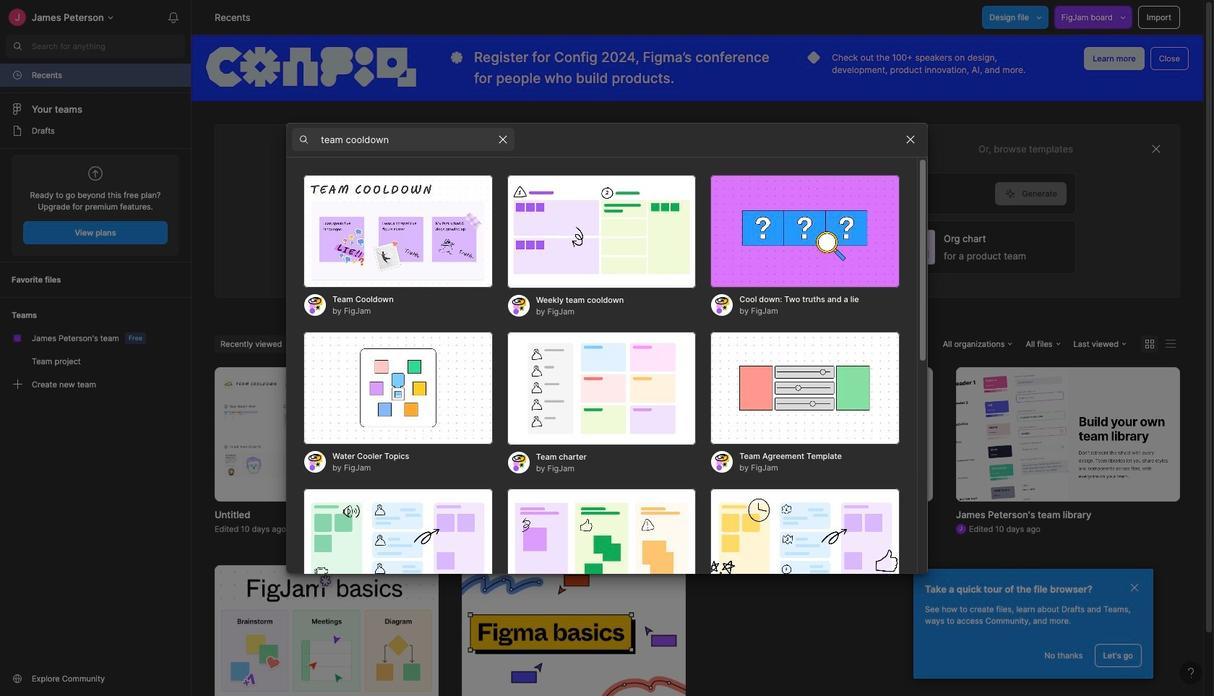 Task type: locate. For each thing, give the bounding box(es) containing it.
search 32 image
[[6, 35, 29, 58]]

file thumbnail image
[[956, 367, 1180, 501], [779, 374, 863, 494], [222, 376, 432, 492], [469, 376, 679, 492], [215, 565, 439, 696], [462, 565, 686, 696]]

cool down: two truths and a lie image
[[711, 175, 900, 288]]

Ex: A weekly team meeting, starting with an ice breaker field
[[319, 173, 996, 214]]

page 16 image
[[12, 125, 23, 137]]

team weekly image
[[304, 488, 493, 602]]

water cooler topics image
[[304, 331, 493, 445]]

team charter image
[[507, 331, 696, 445]]

team agreement template image
[[711, 331, 900, 445]]

recent 16 image
[[12, 69, 23, 81]]

dialog
[[286, 122, 928, 696]]

community 16 image
[[12, 673, 23, 685]]

team cooldown image
[[304, 175, 493, 288]]

team meeting agenda image
[[711, 488, 900, 602]]



Task type: vqa. For each thing, say whether or not it's contained in the screenshot.
Team Brainstorm Sorting IMAGE
no



Task type: describe. For each thing, give the bounding box(es) containing it.
bell 32 image
[[162, 6, 185, 29]]

Search templates text field
[[321, 131, 492, 148]]

Search for anything text field
[[32, 40, 185, 52]]

team stand up image
[[507, 488, 696, 602]]

weekly team cooldown image
[[507, 175, 696, 288]]



